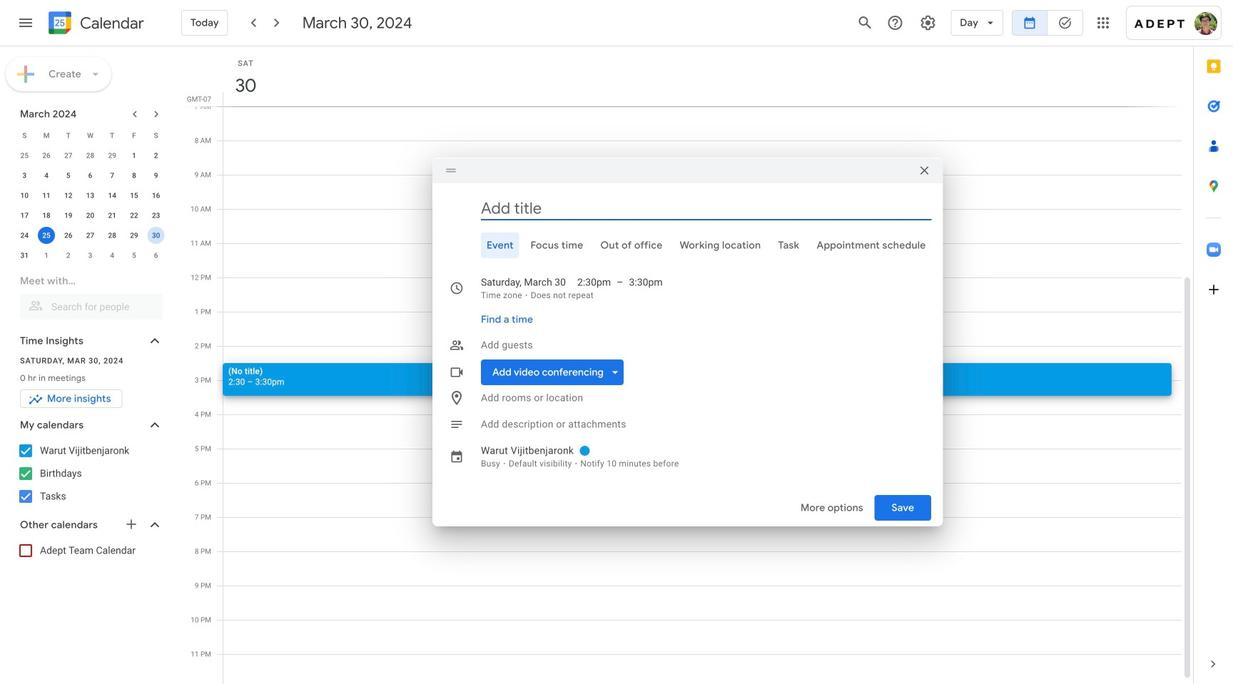 Task type: locate. For each thing, give the bounding box(es) containing it.
row
[[14, 126, 167, 146], [14, 146, 167, 166], [14, 166, 167, 186], [14, 186, 167, 206], [14, 206, 167, 226], [14, 226, 167, 246], [14, 246, 167, 266]]

grid
[[183, 46, 1194, 685]]

april 2 element
[[60, 247, 77, 264]]

row up 13 element at the left of page
[[14, 166, 167, 186]]

row up april 3 element
[[14, 226, 167, 246]]

25, today element
[[38, 227, 55, 244]]

9 element
[[148, 167, 165, 184]]

add other calendars image
[[124, 518, 139, 532]]

Search for people to meet text field
[[29, 294, 154, 320]]

column header
[[223, 46, 1182, 106]]

row up 27 element
[[14, 206, 167, 226]]

2 row from the top
[[14, 146, 167, 166]]

settings menu image
[[920, 14, 937, 31]]

row up 6 element
[[14, 146, 167, 166]]

15 element
[[126, 187, 143, 204]]

12 element
[[60, 187, 77, 204]]

17 element
[[16, 207, 33, 224]]

1 horizontal spatial cell
[[145, 226, 167, 246]]

11 element
[[38, 187, 55, 204]]

april 1 element
[[38, 247, 55, 264]]

row down 27 element
[[14, 246, 167, 266]]

row up february 28 element
[[14, 126, 167, 146]]

cell
[[35, 226, 57, 246], [145, 226, 167, 246]]

cell up april 6 element
[[145, 226, 167, 246]]

row group
[[14, 146, 167, 266]]

1 cell from the left
[[35, 226, 57, 246]]

29 element
[[126, 227, 143, 244]]

april 4 element
[[104, 247, 121, 264]]

31 element
[[16, 247, 33, 264]]

march 2024 grid
[[14, 126, 167, 266]]

main drawer image
[[17, 14, 34, 31]]

1 element
[[126, 147, 143, 164]]

0 horizontal spatial cell
[[35, 226, 57, 246]]

0 horizontal spatial tab list
[[444, 233, 932, 258]]

10 element
[[16, 187, 33, 204]]

6 element
[[82, 167, 99, 184]]

row down 6 element
[[14, 186, 167, 206]]

3 element
[[16, 167, 33, 184]]

5 row from the top
[[14, 206, 167, 226]]

heading
[[77, 15, 144, 32]]

19 element
[[60, 207, 77, 224]]

to element
[[617, 276, 624, 290]]

april 6 element
[[148, 247, 165, 264]]

tab list
[[1195, 46, 1234, 645], [444, 233, 932, 258]]

27 element
[[82, 227, 99, 244]]

3 row from the top
[[14, 166, 167, 186]]

2 element
[[148, 147, 165, 164]]

5 element
[[60, 167, 77, 184]]

None search field
[[0, 268, 177, 320]]

cell down 18 element
[[35, 226, 57, 246]]



Task type: describe. For each thing, give the bounding box(es) containing it.
22 element
[[126, 207, 143, 224]]

7 element
[[104, 167, 121, 184]]

my calendars list
[[3, 440, 177, 508]]

1 horizontal spatial tab list
[[1195, 46, 1234, 645]]

6 row from the top
[[14, 226, 167, 246]]

21 element
[[104, 207, 121, 224]]

1 row from the top
[[14, 126, 167, 146]]

2 cell from the left
[[145, 226, 167, 246]]

april 3 element
[[82, 247, 99, 264]]

14 element
[[104, 187, 121, 204]]

18 element
[[38, 207, 55, 224]]

26 element
[[60, 227, 77, 244]]

16 element
[[148, 187, 165, 204]]

13 element
[[82, 187, 99, 204]]

february 29 element
[[104, 147, 121, 164]]

february 25 element
[[16, 147, 33, 164]]

calendar element
[[46, 9, 144, 40]]

february 28 element
[[82, 147, 99, 164]]

8 element
[[126, 167, 143, 184]]

february 26 element
[[38, 147, 55, 164]]

4 row from the top
[[14, 186, 167, 206]]

23 element
[[148, 207, 165, 224]]

30 element
[[148, 227, 165, 244]]

Add title text field
[[481, 198, 932, 219]]

saturday, march 30 element
[[229, 69, 262, 102]]

4 element
[[38, 167, 55, 184]]

20 element
[[82, 207, 99, 224]]

24 element
[[16, 227, 33, 244]]

april 5 element
[[126, 247, 143, 264]]

28 element
[[104, 227, 121, 244]]

february 27 element
[[60, 147, 77, 164]]

7 row from the top
[[14, 246, 167, 266]]

heading inside calendar element
[[77, 15, 144, 32]]



Task type: vqa. For each thing, say whether or not it's contained in the screenshot.
Other calendars calendars
no



